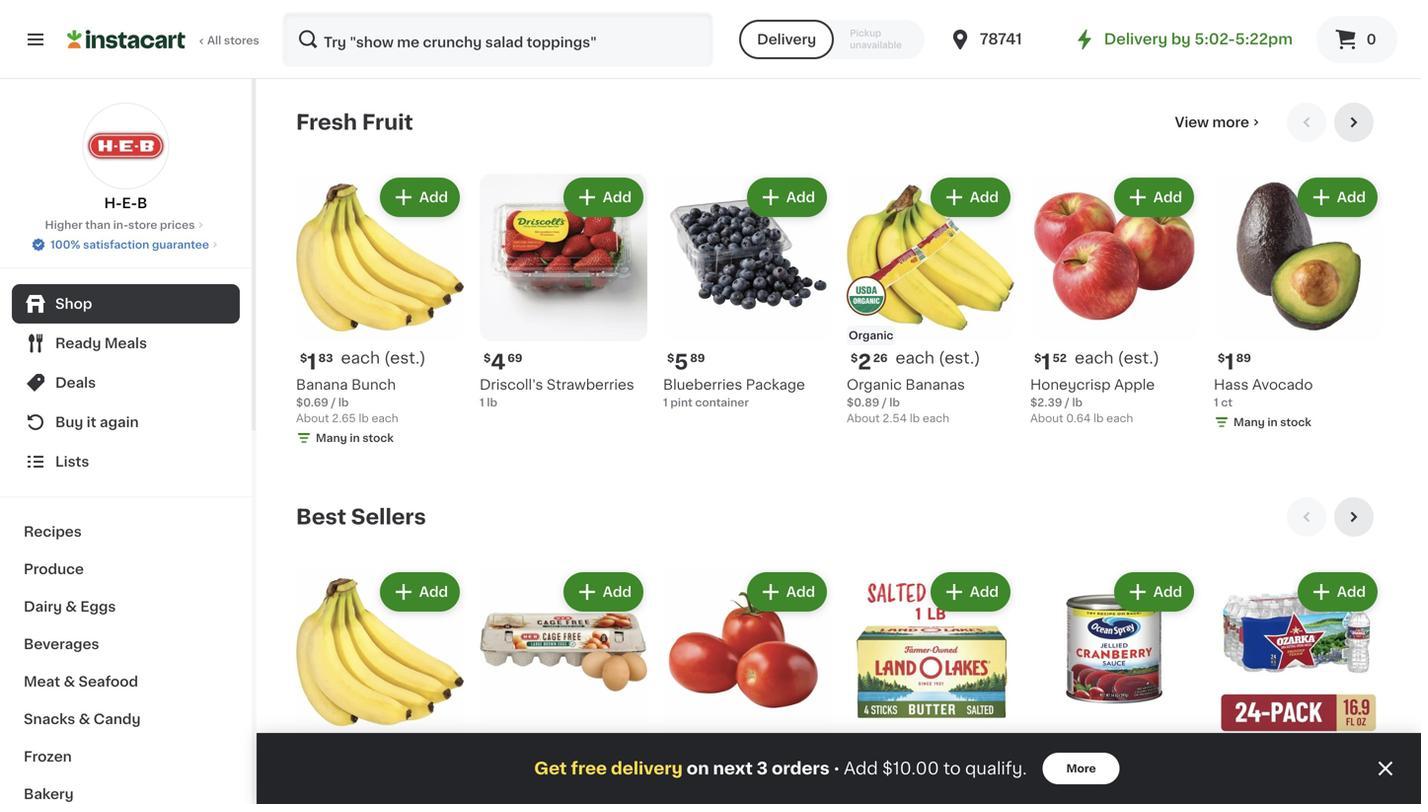 Task type: locate. For each thing, give the bounding box(es) containing it.
0 vertical spatial organic
[[849, 330, 894, 341]]

$ for $ 0
[[667, 748, 674, 758]]

higher than in-store prices
[[45, 220, 195, 230]]

(est.) inside $ 1 52 each (est.)
[[1118, 350, 1160, 366]]

buy
[[55, 415, 83, 429]]

h-e-b logo image
[[82, 103, 169, 189]]

89 right 5
[[690, 353, 705, 364]]

$0.89
[[847, 397, 879, 408]]

ready meals button
[[12, 324, 240, 363]]

e- up free
[[497, 773, 512, 787]]

$ for $ 1 52 each (est.)
[[1034, 353, 1041, 364]]

0 vertical spatial stock
[[1280, 417, 1311, 428]]

lb down driscoll's
[[487, 397, 497, 408]]

main content
[[257, 79, 1421, 804]]

0 horizontal spatial delivery
[[757, 33, 816, 46]]

$ inside "$ 5 89"
[[667, 353, 674, 364]]

2 89 from the left
[[1236, 353, 1251, 364]]

0 vertical spatial 2
[[858, 352, 871, 373]]

$10.00
[[882, 760, 939, 777]]

1 horizontal spatial eggs
[[604, 792, 639, 804]]

about inside organic bananas $0.89 / lb about 2.54 lb each
[[847, 413, 880, 424]]

product group
[[296, 174, 464, 450], [480, 174, 647, 411], [663, 174, 831, 411], [847, 174, 1014, 426], [1030, 174, 1198, 426], [1214, 174, 1382, 434], [296, 568, 464, 804], [480, 568, 647, 804], [663, 568, 831, 804], [847, 568, 1014, 804], [1030, 568, 1198, 804], [1214, 568, 1382, 804]]

0 horizontal spatial about
[[296, 413, 329, 424]]

pint
[[670, 397, 692, 408]]

$ up delivery
[[667, 748, 674, 758]]

0 vertical spatial b
[[137, 196, 147, 210]]

large
[[514, 792, 553, 804]]

1 horizontal spatial 89
[[1236, 353, 1251, 364]]

product group containing 5
[[663, 174, 831, 411]]

item badge image
[[847, 276, 886, 316]]

organic up $0.89
[[847, 378, 902, 392]]

o
[[885, 773, 896, 787]]

bunch
[[351, 378, 396, 392]]

1 inside $ 1 83 each (est.)
[[307, 352, 316, 373]]

add button for blueberries package
[[749, 180, 825, 215]]

b up store
[[137, 196, 147, 210]]

beverages
[[24, 637, 99, 651]]

h- up higher than in-store prices
[[104, 196, 122, 210]]

many in stock
[[1234, 417, 1311, 428], [316, 433, 394, 444]]

about down $2.39
[[1030, 413, 1063, 424]]

$0.27 each (estimated) element
[[663, 744, 831, 770]]

1 vertical spatial eggs
[[604, 792, 639, 804]]

add for hass avocado
[[1337, 190, 1366, 204]]

item carousel region containing fresh fruit
[[296, 103, 1382, 482]]

e- for h-e-b
[[122, 196, 137, 210]]

about down $0.89
[[847, 413, 880, 424]]

1 left pint
[[663, 397, 668, 408]]

1 vertical spatial b
[[512, 773, 522, 787]]

add for honeycrisp apple
[[1153, 190, 1182, 204]]

1 89 from the left
[[690, 353, 705, 364]]

each down bananas
[[923, 413, 949, 424]]

0 horizontal spatial 0
[[674, 747, 689, 767]]

organic bananas $0.89 / lb about 2.54 lb each
[[847, 378, 965, 424]]

/ inside honeycrisp apple $2.39 / lb about 0.64 lb each
[[1065, 397, 1070, 408]]

2 item carousel region from the top
[[296, 497, 1382, 804]]

seafood
[[78, 675, 138, 689]]

h- inside h-e-b grade aa cage free large brown eggs
[[480, 773, 497, 787]]

hass avocado 1 ct
[[1214, 378, 1313, 408]]

snacks & candy link
[[12, 701, 240, 738]]

get
[[534, 760, 567, 777]]

add button for land o lakes salted butter sticks
[[932, 574, 1009, 610]]

bakery link
[[12, 776, 240, 804]]

0 vertical spatial many
[[1234, 417, 1265, 428]]

3 / from the left
[[1065, 397, 1070, 408]]

stock down banana bunch $0.69 / lb about 2.65 lb each
[[362, 433, 394, 444]]

stock
[[1280, 417, 1311, 428], [362, 433, 394, 444]]

69
[[507, 353, 522, 364]]

frozen
[[24, 750, 72, 764]]

(est.) inside $ 1 83 each (est.)
[[384, 350, 426, 366]]

e- inside h-e-b grade aa cage free large brown eggs
[[497, 773, 512, 787]]

lb up 0.64
[[1072, 397, 1083, 408]]

(est.) inside $0.27 each (estimated) element
[[755, 745, 797, 761]]

/ up 2.65
[[331, 397, 336, 408]]

each up tomato
[[712, 745, 751, 761]]

add
[[419, 190, 448, 204], [603, 190, 632, 204], [786, 190, 815, 204], [970, 190, 999, 204], [1153, 190, 1182, 204], [1337, 190, 1366, 204], [419, 585, 448, 599], [603, 585, 632, 599], [786, 585, 815, 599], [970, 585, 999, 599], [1153, 585, 1182, 599], [1337, 585, 1366, 599], [844, 760, 878, 777]]

each right 52
[[1075, 350, 1114, 366]]

about inside honeycrisp apple $2.39 / lb about 0.64 lb each
[[1030, 413, 1063, 424]]

recipes link
[[12, 513, 240, 551]]

1 / from the left
[[331, 397, 336, 408]]

each up bananas
[[896, 350, 935, 366]]

again
[[100, 415, 139, 429]]

add for land o lakes salted butter sticks
[[970, 585, 999, 599]]

1 vertical spatial e-
[[497, 773, 512, 787]]

h- for h-e-b
[[104, 196, 122, 210]]

$ left 69
[[484, 353, 491, 364]]

(est.) inside $ 2 26 each (est.)
[[939, 350, 980, 366]]

to
[[943, 760, 961, 777]]

0 horizontal spatial h-
[[104, 196, 122, 210]]

orders
[[772, 760, 830, 777]]

2 / from the left
[[882, 397, 887, 408]]

1 item carousel region from the top
[[296, 103, 1382, 482]]

78741 button
[[948, 12, 1067, 67]]

$2.26 each (estimated) element
[[847, 349, 1014, 375]]

about inside banana bunch $0.69 / lb about 2.65 lb each
[[296, 413, 329, 424]]

$ for $ 6 99
[[851, 748, 858, 758]]

$ left 52
[[1034, 353, 1041, 364]]

$ inside $ 1 52 each (est.)
[[1034, 353, 1041, 364]]

1 vertical spatial stock
[[362, 433, 394, 444]]

$ left 83
[[300, 353, 307, 364]]

$ inside $ 1 89
[[1218, 353, 1225, 364]]

each (est.)
[[712, 745, 797, 761]]

each down apple
[[1106, 413, 1133, 424]]

product group containing 0
[[663, 568, 831, 804]]

$ inside $ 1 83 each (est.)
[[300, 353, 307, 364]]

blueberries
[[663, 378, 742, 392]]

qualify.
[[965, 760, 1027, 777]]

eggs
[[80, 600, 116, 614], [604, 792, 639, 804]]

meat & seafood link
[[12, 663, 240, 701]]

&
[[65, 600, 77, 614], [64, 675, 75, 689], [79, 712, 90, 726]]

frozen link
[[12, 738, 240, 776]]

/ for 2
[[882, 397, 887, 408]]

2 about from the left
[[847, 413, 880, 424]]

2 vertical spatial &
[[79, 712, 90, 726]]

1 vertical spatial &
[[64, 675, 75, 689]]

b inside h-e-b grade aa cage free large brown eggs
[[512, 773, 522, 787]]

5:02-
[[1194, 32, 1235, 46]]

many down hass avocado 1 ct
[[1234, 417, 1265, 428]]

lb up 2.54
[[889, 397, 900, 408]]

meals
[[104, 337, 147, 350]]

1 horizontal spatial delivery
[[1104, 32, 1168, 46]]

0 vertical spatial in
[[1267, 417, 1278, 428]]

1 horizontal spatial b
[[512, 773, 522, 787]]

2.54
[[883, 413, 907, 424]]

1 vertical spatial item carousel region
[[296, 497, 1382, 804]]

1 horizontal spatial /
[[882, 397, 887, 408]]

view
[[1175, 115, 1209, 129]]

h- for h-e-b grade aa cage free large brown eggs
[[480, 773, 497, 787]]

add for driscoll's strawberries
[[603, 190, 632, 204]]

1 vertical spatial in
[[350, 433, 360, 444]]

/ inside banana bunch $0.69 / lb about 2.65 lb each
[[331, 397, 336, 408]]

1 vertical spatial many
[[316, 433, 347, 444]]

each down bunch
[[372, 413, 398, 424]]

many in stock down 2.65
[[316, 433, 394, 444]]

78741
[[980, 32, 1022, 46]]

in down hass avocado 1 ct
[[1267, 417, 1278, 428]]

cage
[[593, 773, 630, 787]]

lb right 0.64
[[1094, 413, 1104, 424]]

/ down honeycrisp
[[1065, 397, 1070, 408]]

(est.)
[[384, 350, 426, 366], [939, 350, 980, 366], [1118, 350, 1160, 366], [755, 745, 797, 761]]

add inside 'treatment tracker modal' dialog
[[844, 760, 878, 777]]

e- for h-e-b grade aa cage free large brown eggs
[[497, 773, 512, 787]]

1 inside hass avocado 1 ct
[[1214, 397, 1218, 408]]

1 down driscoll's
[[480, 397, 484, 408]]

each up bunch
[[341, 350, 380, 366]]

(est.) for $ 1 52 each (est.)
[[1118, 350, 1160, 366]]

2 horizontal spatial about
[[1030, 413, 1063, 424]]

many in stock down hass avocado 1 ct
[[1234, 417, 1311, 428]]

it
[[87, 415, 96, 429]]

/ up 2.54
[[882, 397, 887, 408]]

$ for $ 5 89
[[667, 353, 674, 364]]

4
[[491, 352, 506, 373]]

$1.52 each (estimated) element
[[1030, 349, 1198, 375]]

1 horizontal spatial stock
[[1280, 417, 1311, 428]]

stores
[[224, 35, 259, 46]]

0 horizontal spatial 2
[[858, 352, 871, 373]]

buy it again
[[55, 415, 139, 429]]

delivery inside button
[[757, 33, 816, 46]]

0 horizontal spatial e-
[[122, 196, 137, 210]]

0 horizontal spatial stock
[[362, 433, 394, 444]]

1 horizontal spatial h-
[[480, 773, 497, 787]]

about for 1
[[1030, 413, 1063, 424]]

$ 1 89
[[1218, 352, 1251, 373]]

0 horizontal spatial eggs
[[80, 600, 116, 614]]

None search field
[[282, 12, 714, 67]]

$ for $ 2 26 each (est.)
[[851, 353, 858, 364]]

each inside organic bananas $0.89 / lb about 2.54 lb each
[[923, 413, 949, 424]]

0 vertical spatial &
[[65, 600, 77, 614]]

$ inside $ 4 69
[[484, 353, 491, 364]]

add for roma tomato
[[786, 585, 815, 599]]

item carousel region
[[296, 103, 1382, 482], [296, 497, 1382, 804]]

0 vertical spatial 0
[[1366, 33, 1376, 46]]

3 about from the left
[[1030, 413, 1063, 424]]

1 horizontal spatial 0
[[1366, 33, 1376, 46]]

eggs inside h-e-b grade aa cage free large brown eggs
[[604, 792, 639, 804]]

lb
[[338, 397, 349, 408], [487, 397, 497, 408], [889, 397, 900, 408], [1072, 397, 1083, 408], [359, 413, 369, 424], [910, 413, 920, 424], [1094, 413, 1104, 424]]

0 vertical spatial h-
[[104, 196, 122, 210]]

0 horizontal spatial many
[[316, 433, 347, 444]]

(est.) for $ 1 83 each (est.)
[[384, 350, 426, 366]]

in down 2.65
[[350, 433, 360, 444]]

1 left ct
[[1214, 397, 1218, 408]]

1 vertical spatial organic
[[847, 378, 902, 392]]

1 horizontal spatial e-
[[497, 773, 512, 787]]

2 left 26 at the right top
[[858, 352, 871, 373]]

$ inside $ 0
[[667, 748, 674, 758]]

0 horizontal spatial b
[[137, 196, 147, 210]]

land o lakes salted butter sticks
[[847, 773, 988, 804]]

$ up hass
[[1218, 353, 1225, 364]]

0
[[1366, 33, 1376, 46], [674, 747, 689, 767]]

stock down avocado
[[1280, 417, 1311, 428]]

$ up blueberries
[[667, 353, 674, 364]]

e- up higher than in-store prices link
[[122, 196, 137, 210]]

eggs down produce link
[[80, 600, 116, 614]]

& left candy on the bottom left of page
[[79, 712, 90, 726]]

0 vertical spatial e-
[[122, 196, 137, 210]]

0 horizontal spatial /
[[331, 397, 336, 408]]

add for organic bananas
[[970, 190, 999, 204]]

delivery by 5:02-5:22pm link
[[1072, 28, 1293, 51]]

h- up free
[[480, 773, 497, 787]]

100%
[[50, 239, 80, 250]]

b up large
[[512, 773, 522, 787]]

/
[[331, 397, 336, 408], [882, 397, 887, 408], [1065, 397, 1070, 408]]

$ for $ 1 89
[[1218, 353, 1225, 364]]

$1.83 each (estimated) element
[[296, 349, 464, 375]]

$ 6 99
[[851, 747, 889, 767]]

b
[[137, 196, 147, 210], [512, 773, 522, 787]]

$ left 99
[[851, 748, 858, 758]]

0 horizontal spatial many in stock
[[316, 433, 394, 444]]

89 inside $ 1 89
[[1236, 353, 1251, 364]]

many down 2.65
[[316, 433, 347, 444]]

1 left 83
[[307, 352, 316, 373]]

1 inside $ 1 52 each (est.)
[[1041, 352, 1051, 373]]

organic inside organic bananas $0.89 / lb about 2.54 lb each
[[847, 378, 902, 392]]

$ left 26 at the right top
[[851, 353, 858, 364]]

1 vertical spatial h-
[[480, 773, 497, 787]]

view more button
[[1167, 103, 1271, 142]]

89 up hass
[[1236, 353, 1251, 364]]

1 horizontal spatial about
[[847, 413, 880, 424]]

0 vertical spatial many in stock
[[1234, 417, 1311, 428]]

about down $0.69
[[296, 413, 329, 424]]

2 inside $ 2 26 each (est.)
[[858, 352, 871, 373]]

/ inside organic bananas $0.89 / lb about 2.54 lb each
[[882, 397, 887, 408]]

eggs down the cage
[[604, 792, 639, 804]]

more button
[[1043, 753, 1120, 785]]

store
[[128, 220, 157, 230]]

add button for organic bananas
[[932, 180, 1009, 215]]

$ inside the $ 6 99
[[851, 748, 858, 758]]

$ 4 69
[[484, 352, 522, 373]]

0 vertical spatial item carousel region
[[296, 103, 1382, 482]]

about
[[296, 413, 329, 424], [847, 413, 880, 424], [1030, 413, 1063, 424]]

1 horizontal spatial many
[[1234, 417, 1265, 428]]

each inside banana bunch $0.69 / lb about 2.65 lb each
[[372, 413, 398, 424]]

lb up 2.65
[[338, 397, 349, 408]]

$ inside $ 2 26 each (est.)
[[851, 353, 858, 364]]

& right meat
[[64, 675, 75, 689]]

2 left 39
[[1041, 747, 1055, 767]]

1 horizontal spatial in
[[1267, 417, 1278, 428]]

1 about from the left
[[296, 413, 329, 424]]

83
[[318, 353, 333, 364]]

2 horizontal spatial /
[[1065, 397, 1070, 408]]

b for h-e-b grade aa cage free large brown eggs
[[512, 773, 522, 787]]

& right dairy
[[65, 600, 77, 614]]

2
[[858, 352, 871, 373], [1041, 747, 1055, 767]]

all
[[207, 35, 221, 46]]

0 horizontal spatial 89
[[690, 353, 705, 364]]

1 left 52
[[1041, 352, 1051, 373]]

89 inside "$ 5 89"
[[690, 353, 705, 364]]

1 inside blueberries package 1 pint container
[[663, 397, 668, 408]]

add button
[[382, 180, 458, 215], [565, 180, 641, 215], [749, 180, 825, 215], [932, 180, 1009, 215], [1116, 180, 1192, 215], [1299, 180, 1376, 215], [382, 574, 458, 610], [565, 574, 641, 610], [749, 574, 825, 610], [932, 574, 1009, 610], [1116, 574, 1192, 610], [1299, 574, 1376, 610]]

$ 5 89
[[667, 352, 705, 373]]

organic up 26 at the right top
[[849, 330, 894, 341]]

(est.) for $ 2 26 each (est.)
[[939, 350, 980, 366]]

1 horizontal spatial 2
[[1041, 747, 1055, 767]]

container
[[695, 397, 749, 408]]

& for dairy
[[65, 600, 77, 614]]

1 up hass
[[1225, 352, 1234, 373]]



Task type: describe. For each thing, give the bounding box(es) containing it.
main content containing fresh fruit
[[257, 79, 1421, 804]]

shop
[[55, 297, 92, 311]]

add button for roma tomato
[[749, 574, 825, 610]]

ocean spray jellied cranberry sauce
[[1030, 773, 1170, 804]]

lb inside driscoll's strawberries 1 lb
[[487, 397, 497, 408]]

$ for $ 4 69
[[484, 353, 491, 364]]

bakery
[[24, 787, 74, 801]]

$ 1 83 each (est.)
[[300, 350, 426, 373]]

satisfaction
[[83, 239, 149, 250]]

delivery for delivery by 5:02-5:22pm
[[1104, 32, 1168, 46]]

free
[[480, 792, 510, 804]]

delivery
[[611, 760, 683, 777]]

delivery by 5:02-5:22pm
[[1104, 32, 1293, 46]]

delivery for delivery
[[757, 33, 816, 46]]

h-e-b grade aa cage free large brown eggs
[[480, 773, 639, 804]]

$ 0
[[667, 747, 689, 767]]

deals link
[[12, 363, 240, 403]]

on
[[687, 760, 709, 777]]

best sellers
[[296, 507, 426, 527]]

fruit
[[362, 112, 413, 133]]

b for h-e-b
[[137, 196, 147, 210]]

brown
[[556, 792, 600, 804]]

$ 2 26 each (est.)
[[851, 350, 980, 373]]

delivery button
[[739, 20, 834, 59]]

each inside honeycrisp apple $2.39 / lb about 0.64 lb each
[[1106, 413, 1133, 424]]

100% satisfaction guarantee
[[50, 239, 209, 250]]

instacart logo image
[[67, 28, 186, 51]]

strawberries
[[547, 378, 634, 392]]

banana
[[296, 378, 348, 392]]

1 vertical spatial 0
[[674, 747, 689, 767]]

higher than in-store prices link
[[45, 217, 207, 233]]

jellied
[[1124, 773, 1170, 787]]

1 vertical spatial 2
[[1041, 747, 1055, 767]]

$0.69
[[296, 397, 328, 408]]

by
[[1171, 32, 1191, 46]]

higher
[[45, 220, 83, 230]]

prices
[[160, 220, 195, 230]]

& for snacks
[[79, 712, 90, 726]]

1 inside driscoll's strawberries 1 lb
[[480, 397, 484, 408]]

lists link
[[12, 442, 240, 482]]

treatment tracker modal dialog
[[257, 733, 1421, 804]]

organic for organic
[[849, 330, 894, 341]]

add button for driscoll's strawberries
[[565, 180, 641, 215]]

/ for 1
[[1065, 397, 1070, 408]]

$5.59 element
[[1214, 744, 1382, 770]]

product group containing 4
[[480, 174, 647, 411]]

more
[[1212, 115, 1249, 129]]

h-e-b link
[[82, 103, 169, 213]]

tomato
[[707, 773, 759, 787]]

free
[[571, 760, 607, 777]]

each inside $ 2 26 each (est.)
[[896, 350, 935, 366]]

$ 1 52 each (est.)
[[1034, 350, 1160, 373]]

0 horizontal spatial in
[[350, 433, 360, 444]]

meat
[[24, 675, 60, 689]]

lists
[[55, 455, 89, 469]]

all stores
[[207, 35, 259, 46]]

each inside $ 1 83 each (est.)
[[341, 350, 380, 366]]

add button for honeycrisp apple
[[1116, 180, 1192, 215]]

2 39
[[1041, 747, 1072, 767]]

52
[[1053, 353, 1067, 364]]

meat & seafood
[[24, 675, 138, 689]]

add for h-e-b grade aa cage free large brown eggs
[[603, 585, 632, 599]]

each inside $ 1 52 each (est.)
[[1075, 350, 1114, 366]]

in-
[[113, 220, 128, 230]]

more
[[1066, 763, 1096, 774]]

recipes
[[24, 525, 82, 539]]

0.64
[[1066, 413, 1091, 424]]

fresh
[[296, 112, 357, 133]]

add button for h-e-b grade aa cage free large brown eggs
[[565, 574, 641, 610]]

89 for 1
[[1236, 353, 1251, 364]]

apple
[[1114, 378, 1155, 392]]

1 vertical spatial many in stock
[[316, 433, 394, 444]]

sticks
[[894, 792, 936, 804]]

driscoll's
[[480, 378, 543, 392]]

$3.09 element
[[480, 744, 647, 770]]

add button for ocean spray jellied cranberry sauce
[[1116, 574, 1192, 610]]

5:22pm
[[1235, 32, 1293, 46]]

butter
[[847, 792, 890, 804]]

salted
[[944, 773, 988, 787]]

add for blueberries package
[[786, 190, 815, 204]]

view more
[[1175, 115, 1249, 129]]

2.65
[[332, 413, 356, 424]]

dairy & eggs link
[[12, 588, 240, 626]]

item carousel region containing best sellers
[[296, 497, 1382, 804]]

•
[[834, 761, 840, 776]]

fresh fruit
[[296, 112, 413, 133]]

0 vertical spatial eggs
[[80, 600, 116, 614]]

roma tomato
[[663, 773, 759, 787]]

package
[[746, 378, 805, 392]]

sellers
[[351, 507, 426, 527]]

about for 2
[[847, 413, 880, 424]]

organic for organic bananas $0.89 / lb about 2.54 lb each
[[847, 378, 902, 392]]

add for banana bunch
[[419, 190, 448, 204]]

$2.39
[[1030, 397, 1062, 408]]

ready meals link
[[12, 324, 240, 363]]

bananas
[[905, 378, 965, 392]]

product group containing 6
[[847, 568, 1014, 804]]

roma
[[663, 773, 704, 787]]

ocean
[[1030, 773, 1076, 787]]

add for ocean spray jellied cranberry sauce
[[1153, 585, 1182, 599]]

produce link
[[12, 551, 240, 588]]

Search field
[[284, 14, 712, 65]]

100% satisfaction guarantee button
[[31, 233, 221, 253]]

add button for banana bunch
[[382, 180, 458, 215]]

deals
[[55, 376, 96, 390]]

next
[[713, 760, 753, 777]]

service type group
[[739, 20, 925, 59]]

banana bunch $0.69 / lb about 2.65 lb each
[[296, 378, 398, 424]]

blueberries package 1 pint container
[[663, 378, 805, 408]]

6
[[858, 747, 872, 767]]

89 for 5
[[690, 353, 705, 364]]

driscoll's strawberries 1 lb
[[480, 378, 634, 408]]

h-e-b
[[104, 196, 147, 210]]

99
[[874, 748, 889, 758]]

honeycrisp apple $2.39 / lb about 0.64 lb each
[[1030, 378, 1155, 424]]

lakes
[[900, 773, 940, 787]]

candy
[[94, 712, 141, 726]]

than
[[85, 220, 111, 230]]

ct
[[1221, 397, 1233, 408]]

lb right 2.54
[[910, 413, 920, 424]]

26
[[873, 353, 888, 364]]

1 horizontal spatial many in stock
[[1234, 417, 1311, 428]]

0 inside button
[[1366, 33, 1376, 46]]

ready meals
[[55, 337, 147, 350]]

lb right 2.65
[[359, 413, 369, 424]]

39
[[1057, 748, 1072, 758]]

$ for $ 1 83 each (est.)
[[300, 353, 307, 364]]

add button for hass avocado
[[1299, 180, 1376, 215]]

& for meat
[[64, 675, 75, 689]]



Task type: vqa. For each thing, say whether or not it's contained in the screenshot.
middle /
yes



